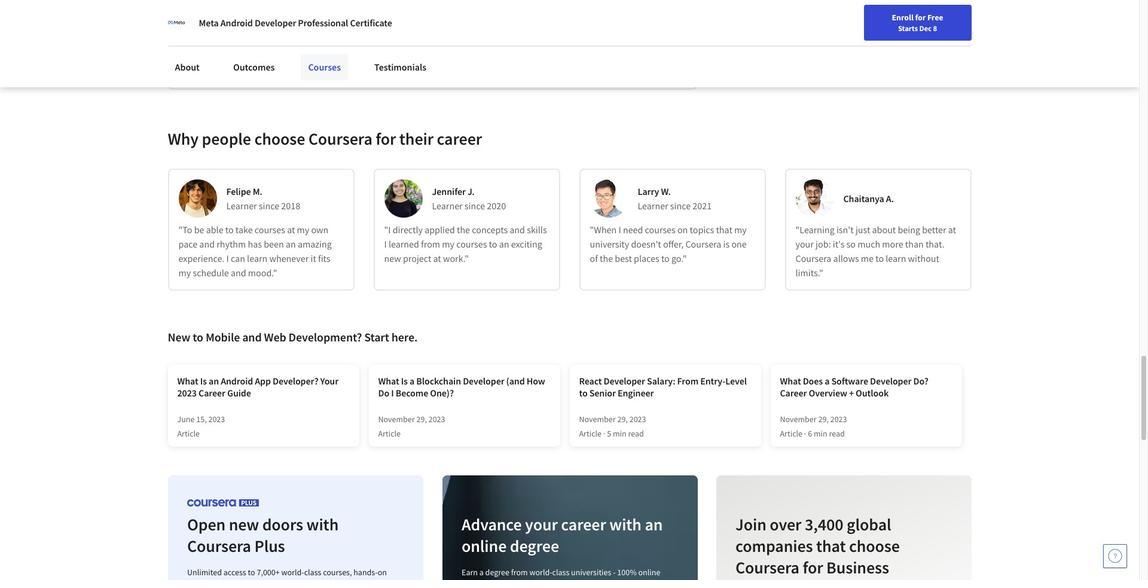 Task type: describe. For each thing, give the bounding box(es) containing it.
with for career
[[609, 514, 641, 535]]

entry-
[[701, 375, 726, 387]]

article for 2023
[[177, 428, 200, 439]]

mobile
[[206, 330, 240, 345]]

an inside advance your career with an online degree
[[645, 514, 663, 535]]

november for overview
[[780, 414, 817, 425]]

on inside unlimited access to 7,000+ world-class courses, hands-on projects, and job-ready certificate programs - all included i
[[378, 567, 387, 578]]

salary:
[[647, 375, 676, 387]]

much
[[858, 238, 881, 250]]

one)?
[[430, 387, 454, 399]]

1 horizontal spatial a
[[479, 567, 483, 578]]

just
[[856, 224, 871, 236]]

0 vertical spatial career
[[437, 128, 482, 150]]

free
[[928, 12, 944, 23]]

skills
[[527, 224, 547, 236]]

at for courses
[[287, 224, 295, 236]]

outcomes
[[233, 61, 275, 73]]

the inside "i directly applied the concepts and skills i learned from my courses to an exciting new project at work."
[[457, 224, 470, 236]]

the inside "when i need courses on topics that my university doesn't offer, coursera is one of the best places to go."
[[600, 252, 613, 264]]

earn
[[461, 567, 477, 578]]

universities
[[571, 567, 611, 578]]

to right new
[[193, 330, 203, 345]]

testimonials link
[[367, 54, 434, 80]]

that inside "when i need courses on topics that my university doesn't offer, coursera is one of the best places to go."
[[716, 224, 733, 236]]

is for a
[[401, 375, 408, 387]]

so
[[847, 238, 856, 250]]

november 29, 2023 article · 5 min read
[[579, 414, 646, 439]]

offer,
[[663, 238, 684, 250]]

course
[[190, 63, 214, 74]]

min for senior
[[613, 428, 627, 439]]

"i
[[384, 224, 391, 236]]

places
[[634, 252, 660, 264]]

3,400
[[805, 514, 844, 535]]

go."
[[672, 252, 687, 264]]

app
[[255, 375, 271, 387]]

since for w.
[[671, 200, 691, 212]]

android inside what is an android app developer? your 2023 career guide
[[221, 375, 253, 387]]

schedule
[[193, 267, 229, 279]]

to inside "to be able to take courses at my own pace and rhythm has been an amazing experience. i can learn whenever it fits my schedule and mood."
[[225, 224, 234, 236]]

level
[[726, 375, 747, 387]]

coursera plus image
[[187, 499, 259, 507]]

article for senior
[[579, 428, 602, 439]]

can
[[231, 252, 245, 264]]

courses inside "when i need courses on topics that my university doesn't offer, coursera is one of the best places to go."
[[645, 224, 676, 236]]

coursera inside "when i need courses on topics that my university doesn't offer, coursera is one of the best places to go."
[[686, 238, 722, 250]]

it
[[311, 252, 316, 264]]

amazing
[[298, 238, 332, 250]]

without
[[909, 252, 940, 264]]

0 vertical spatial android
[[221, 17, 253, 29]]

and inside unlimited access to 7,000+ world-class courses, hands-on projects, and job-ready certificate programs - all included i
[[219, 579, 232, 580]]

new
[[168, 330, 190, 345]]

start
[[364, 330, 389, 345]]

developer up coding interview preparation
[[255, 17, 296, 29]]

unlimited
[[187, 567, 222, 578]]

senior
[[590, 387, 616, 399]]

· for overview
[[805, 428, 807, 439]]

interview
[[228, 44, 277, 59]]

meta
[[199, 17, 219, 29]]

open
[[187, 514, 225, 535]]

testimonials
[[375, 61, 427, 73]]

your inside "learning isn't just about being better at your job: it's so much more than that. coursera allows me to learn without limits."
[[796, 238, 814, 250]]

developer inside react developer salary: from entry-level to senior engineer
[[604, 375, 645, 387]]

courses
[[308, 61, 341, 73]]

whenever
[[269, 252, 309, 264]]

my left 'own'
[[297, 224, 309, 236]]

learner for felipe
[[226, 200, 257, 212]]

new to mobile and web development? start here.
[[168, 330, 418, 345]]

than
[[906, 238, 924, 250]]

1 horizontal spatial from
[[511, 567, 528, 578]]

november 29, 2023 article
[[378, 414, 445, 439]]

dec
[[920, 23, 932, 33]]

"i directly applied the concepts and skills i learned from my courses to an exciting new project at work."
[[384, 224, 547, 264]]

chaitanya a.
[[844, 193, 894, 205]]

- inside unlimited access to 7,000+ world-class courses, hands-on projects, and job-ready certificate programs - all included i
[[341, 579, 344, 580]]

better
[[923, 224, 947, 236]]

guide
[[227, 387, 251, 399]]

1 vertical spatial online
[[638, 567, 660, 578]]

why people choose coursera for their career
[[168, 128, 482, 150]]

i inside what is a blockchain developer (and how do i become one)?
[[391, 387, 394, 399]]

is for an
[[200, 375, 207, 387]]

about
[[873, 224, 896, 236]]

class for universities
[[552, 567, 569, 578]]

november for senior
[[579, 414, 616, 425]]

earn a degree from world-class universities - 100% online
[[461, 567, 660, 578]]

with for doors
[[306, 514, 338, 535]]

and inside "i directly applied the concepts and skills i learned from my courses to an exciting new project at work."
[[510, 224, 525, 236]]

help center image
[[1109, 549, 1123, 564]]

my inside "i directly applied the concepts and skills i learned from my courses to an exciting new project at work."
[[442, 238, 455, 250]]

for inside the enroll for free starts dec 8
[[916, 12, 926, 23]]

2023 for what is an android app developer? your 2023 career guide
[[208, 414, 225, 425]]

pace
[[179, 238, 197, 250]]

"when
[[590, 224, 617, 236]]

learned
[[389, 238, 419, 250]]

concepts
[[472, 224, 508, 236]]

article for do
[[378, 428, 401, 439]]

+
[[849, 387, 854, 399]]

m.
[[253, 185, 263, 197]]

topics
[[690, 224, 714, 236]]

november 29, 2023 article · 6 min read
[[780, 414, 847, 439]]

i inside "when i need courses on topics that my university doesn't offer, coursera is one of the best places to go."
[[619, 224, 621, 236]]

isn't
[[837, 224, 854, 236]]

your inside advance your career with an online degree
[[525, 514, 558, 535]]

0 vertical spatial choose
[[255, 128, 305, 150]]

article for overview
[[780, 428, 803, 439]]

chaitanya
[[844, 193, 885, 205]]

since for m.
[[259, 200, 279, 212]]

career inside what is an android app developer? your 2023 career guide
[[199, 387, 225, 399]]

here.
[[392, 330, 418, 345]]

my down experience.
[[179, 267, 191, 279]]

(
[[307, 63, 309, 74]]

join over 3,400 global companies that choose coursera for business
[[736, 514, 900, 578]]

coursera inside open new doors with coursera plus
[[187, 535, 251, 557]]

2021
[[693, 200, 712, 212]]

courses inside "i directly applied the concepts and skills i learned from my courses to an exciting new project at work."
[[457, 238, 487, 250]]

my inside "when i need courses on topics that my university doesn't offer, coursera is one of the best places to go."
[[735, 224, 747, 236]]

coursera inside "learning isn't just about being better at your job: it's so much more than that. coursera allows me to learn without limits."
[[796, 252, 832, 264]]

able
[[206, 224, 224, 236]]

w.
[[661, 185, 671, 197]]

what for what is a blockchain developer (and how do i become one)?
[[378, 375, 399, 387]]

access
[[223, 567, 246, 578]]

own
[[311, 224, 329, 236]]

"learning isn't just about being better at your job: it's so much more than that. coursera allows me to learn without limits."
[[796, 224, 957, 279]]

to inside "i directly applied the concepts and skills i learned from my courses to an exciting new project at work."
[[489, 238, 497, 250]]

world- for from
[[529, 567, 552, 578]]

learn for more
[[886, 252, 907, 264]]

their
[[400, 128, 434, 150]]

1 • from the left
[[229, 63, 232, 74]]

engineer
[[618, 387, 654, 399]]

an inside what is an android app developer? your 2023 career guide
[[209, 375, 219, 387]]

blockchain
[[417, 375, 461, 387]]

(and
[[506, 375, 525, 387]]

to inside unlimited access to 7,000+ world-class courses, hands-on projects, and job-ready certificate programs - all included i
[[248, 567, 255, 578]]

5
[[607, 428, 611, 439]]

all
[[345, 579, 354, 580]]

world- for 7,000+
[[281, 567, 304, 578]]

a for does
[[825, 375, 830, 387]]

preparation
[[279, 44, 339, 59]]

how
[[527, 375, 545, 387]]

why
[[168, 128, 199, 150]]



Task type: vqa. For each thing, say whether or not it's contained in the screenshot.
Free in the top of the page
yes



Task type: locate. For each thing, give the bounding box(es) containing it.
developer left (and
[[463, 375, 505, 387]]

1 learn from the left
[[247, 252, 268, 264]]

learn inside "learning isn't just about being better at your job: it's so much more than that. coursera allows me to learn without limits."
[[886, 252, 907, 264]]

0 horizontal spatial ·
[[604, 428, 606, 439]]

career left the overview
[[780, 387, 807, 399]]

2 min from the left
[[814, 428, 828, 439]]

coding
[[190, 44, 226, 59]]

courses up work."
[[457, 238, 487, 250]]

15,
[[196, 414, 207, 425]]

·
[[604, 428, 606, 439], [805, 428, 807, 439]]

1 world- from the left
[[281, 567, 304, 578]]

0 horizontal spatial on
[[378, 567, 387, 578]]

None search field
[[171, 7, 458, 31]]

2 29, from the left
[[618, 414, 628, 425]]

2 november from the left
[[579, 414, 616, 425]]

a left blockchain
[[410, 375, 415, 387]]

1 horizontal spatial world-
[[529, 567, 552, 578]]

business
[[827, 557, 889, 578]]

courses up offer,
[[645, 224, 676, 236]]

2 learn from the left
[[886, 252, 907, 264]]

online inside advance your career with an online degree
[[461, 535, 506, 557]]

1 horizontal spatial on
[[678, 224, 688, 236]]

1 vertical spatial your
[[525, 514, 558, 535]]

1 horizontal spatial since
[[465, 200, 485, 212]]

"learning
[[796, 224, 835, 236]]

1 horizontal spatial courses
[[457, 238, 487, 250]]

2023 for what is a blockchain developer (and how do i become one)?
[[429, 414, 445, 425]]

developer inside what does a software developer do? career overview + outlook
[[870, 375, 912, 387]]

2023 inside november 29, 2023 article · 5 min read
[[630, 414, 646, 425]]

2 horizontal spatial courses
[[645, 224, 676, 236]]

advance
[[461, 514, 522, 535]]

on up the included
[[378, 567, 387, 578]]

2023 inside 'november 29, 2023 article'
[[429, 414, 445, 425]]

since for j.
[[465, 200, 485, 212]]

a.
[[886, 193, 894, 205]]

read right 5
[[628, 428, 644, 439]]

1 min from the left
[[613, 428, 627, 439]]

2 career from the left
[[780, 387, 807, 399]]

shopping cart: 1 item image
[[860, 9, 883, 28]]

2020
[[487, 200, 506, 212]]

for inside join over 3,400 global companies that choose coursera for business
[[803, 557, 823, 578]]

the
[[457, 224, 470, 236], [600, 252, 613, 264]]

included
[[355, 579, 386, 580]]

1 vertical spatial on
[[378, 567, 387, 578]]

professional
[[298, 17, 348, 29]]

1 with from the left
[[306, 514, 338, 535]]

over
[[770, 514, 802, 535]]

6
[[808, 428, 812, 439]]

0 vertical spatial online
[[461, 535, 506, 557]]

1 horizontal spatial •
[[271, 63, 274, 74]]

• right 12
[[229, 63, 232, 74]]

0 horizontal spatial your
[[525, 514, 558, 535]]

to right me
[[876, 252, 884, 264]]

at right better
[[949, 224, 957, 236]]

on up offer,
[[678, 224, 688, 236]]

take
[[236, 224, 253, 236]]

november inside 'november 29, 2023 article'
[[378, 414, 415, 425]]

developer left do?
[[870, 375, 912, 387]]

to down concepts
[[489, 238, 497, 250]]

2 learner from the left
[[432, 200, 463, 212]]

min for overview
[[814, 428, 828, 439]]

article down june
[[177, 428, 200, 439]]

new down "coursera plus" image
[[229, 514, 259, 535]]

0 horizontal spatial the
[[457, 224, 470, 236]]

developer inside what is a blockchain developer (and how do i become one)?
[[463, 375, 505, 387]]

degree inside advance your career with an online degree
[[510, 535, 559, 557]]

2 horizontal spatial november
[[780, 414, 817, 425]]

more
[[883, 238, 904, 250]]

min right "6" on the right of page
[[814, 428, 828, 439]]

0 horizontal spatial •
[[229, 63, 232, 74]]

1 vertical spatial new
[[229, 514, 259, 535]]

world- inside unlimited access to 7,000+ world-class courses, hands-on projects, and job-ready certificate programs - all included i
[[281, 567, 304, 578]]

with inside advance your career with an online degree
[[609, 514, 641, 535]]

global
[[847, 514, 892, 535]]

it's
[[833, 238, 845, 250]]

0 horizontal spatial career
[[199, 387, 225, 399]]

0 horizontal spatial -
[[341, 579, 344, 580]]

overview
[[809, 387, 848, 399]]

12
[[216, 63, 224, 74]]

3 what from the left
[[780, 375, 801, 387]]

0 horizontal spatial from
[[421, 238, 440, 250]]

0 horizontal spatial with
[[306, 514, 338, 535]]

what up june
[[177, 375, 198, 387]]

)
[[347, 63, 350, 74]]

0 vertical spatial -
[[613, 567, 615, 578]]

what is a blockchain developer (and how do i become one)?
[[378, 375, 545, 399]]

class up programs
[[304, 567, 321, 578]]

what inside what does a software developer do? career overview + outlook
[[780, 375, 801, 387]]

2 horizontal spatial since
[[671, 200, 691, 212]]

0 horizontal spatial since
[[259, 200, 279, 212]]

courses inside "to be able to take courses at my own pace and rhythm has been an amazing experience. i can learn whenever it fits my schedule and mood."
[[255, 224, 285, 236]]

a inside what is a blockchain developer (and how do i become one)?
[[410, 375, 415, 387]]

1 since from the left
[[259, 200, 279, 212]]

since inside felipe m. learner since 2018
[[259, 200, 279, 212]]

on inside "when i need courses on topics that my university doesn't offer, coursera is one of the best places to go."
[[678, 224, 688, 236]]

2 class from the left
[[552, 567, 569, 578]]

0 vertical spatial from
[[421, 238, 440, 250]]

choose inside join over 3,400 global companies that choose coursera for business
[[849, 535, 900, 557]]

29, down the overview
[[819, 414, 829, 425]]

choose right 3,400
[[849, 535, 900, 557]]

1 article from the left
[[177, 428, 200, 439]]

courses
[[255, 224, 285, 236], [645, 224, 676, 236], [457, 238, 487, 250]]

i left need
[[619, 224, 621, 236]]

and down access
[[219, 579, 232, 580]]

1 horizontal spatial november
[[579, 414, 616, 425]]

learner inside larry w. learner since 2021
[[638, 200, 669, 212]]

what inside what is an android app developer? your 2023 career guide
[[177, 375, 198, 387]]

0 horizontal spatial learner
[[226, 200, 257, 212]]

about link
[[168, 54, 207, 80]]

certificate
[[269, 579, 304, 580]]

class for courses,
[[304, 567, 321, 578]]

min inside november 29, 2023 article · 5 min read
[[613, 428, 627, 439]]

1 vertical spatial that
[[817, 535, 846, 557]]

been
[[264, 238, 284, 250]]

that inside join over 3,400 global companies that choose coursera for business
[[817, 535, 846, 557]]

1 horizontal spatial career
[[561, 514, 606, 535]]

is left "guide"
[[200, 375, 207, 387]]

· inside november 29, 2023 article · 5 min read
[[604, 428, 606, 439]]

degree up the earn a degree from world-class universities - 100% online
[[510, 535, 559, 557]]

learn for has
[[247, 252, 268, 264]]

what is an android app developer? your 2023 career guide
[[177, 375, 339, 399]]

since down j.
[[465, 200, 485, 212]]

to inside "when i need courses on topics that my university doesn't offer, coursera is one of the best places to go."
[[662, 252, 670, 264]]

0 horizontal spatial what
[[177, 375, 198, 387]]

learner down "felipe"
[[226, 200, 257, 212]]

the right applied
[[457, 224, 470, 236]]

at
[[287, 224, 295, 236], [949, 224, 957, 236], [433, 252, 441, 264]]

3 article from the left
[[579, 428, 602, 439]]

· left "6" on the right of page
[[805, 428, 807, 439]]

larry w. learner since 2021
[[638, 185, 712, 212]]

enroll for free starts dec 8
[[892, 12, 944, 33]]

29, down engineer
[[618, 414, 628, 425]]

0 horizontal spatial courses
[[255, 224, 285, 236]]

1 horizontal spatial 29,
[[618, 414, 628, 425]]

2023 down engineer
[[630, 414, 646, 425]]

1 horizontal spatial what
[[378, 375, 399, 387]]

2 • from the left
[[271, 63, 274, 74]]

job-
[[234, 579, 248, 580]]

learn down more
[[886, 252, 907, 264]]

2 vertical spatial for
[[803, 557, 823, 578]]

career inside what does a software developer do? career overview + outlook
[[780, 387, 807, 399]]

your right advance
[[525, 514, 558, 535]]

coursera inside join over 3,400 global companies that choose coursera for business
[[736, 557, 800, 578]]

hands-
[[353, 567, 378, 578]]

0 horizontal spatial 29,
[[417, 414, 427, 425]]

0 vertical spatial for
[[916, 12, 926, 23]]

a inside what does a software developer do? career overview + outlook
[[825, 375, 830, 387]]

course 12 • 11 hours •
[[190, 63, 274, 74]]

read
[[628, 428, 644, 439], [829, 428, 845, 439]]

· left 5
[[604, 428, 606, 439]]

that
[[716, 224, 733, 236], [817, 535, 846, 557]]

degree
[[510, 535, 559, 557], [485, 567, 509, 578]]

2 horizontal spatial what
[[780, 375, 801, 387]]

choose right the "people"
[[255, 128, 305, 150]]

career inside advance your career with an online degree
[[561, 514, 606, 535]]

at inside "i directly applied the concepts and skills i learned from my courses to an exciting new project at work."
[[433, 252, 441, 264]]

0 vertical spatial on
[[678, 224, 688, 236]]

a for is
[[410, 375, 415, 387]]

article inside june 15, 2023 article
[[177, 428, 200, 439]]

29, inside the november 29, 2023 article · 6 min read
[[819, 414, 829, 425]]

1 vertical spatial android
[[221, 375, 253, 387]]

to inside "learning isn't just about being better at your job: it's so much more than that. coursera allows me to learn without limits."
[[876, 252, 884, 264]]

1 horizontal spatial for
[[803, 557, 823, 578]]

3 since from the left
[[671, 200, 691, 212]]

that.
[[926, 238, 945, 250]]

and up experience.
[[199, 238, 215, 250]]

7,000+
[[257, 567, 280, 578]]

career up the "universities"
[[561, 514, 606, 535]]

my up work."
[[442, 238, 455, 250]]

new inside "i directly applied the concepts and skills i learned from my courses to an exciting new project at work."
[[384, 252, 401, 264]]

8
[[933, 23, 937, 33]]

2023 inside what is an android app developer? your 2023 career guide
[[177, 387, 197, 399]]

larry
[[638, 185, 660, 197]]

1 horizontal spatial that
[[817, 535, 846, 557]]

new
[[384, 252, 401, 264], [229, 514, 259, 535]]

1 horizontal spatial choose
[[849, 535, 900, 557]]

3 29, from the left
[[819, 414, 829, 425]]

0 horizontal spatial for
[[376, 128, 396, 150]]

at inside "learning isn't just about being better at your job: it's so much more than that. coursera allows me to learn without limits."
[[949, 224, 957, 236]]

rhythm
[[217, 238, 246, 250]]

meta image
[[168, 14, 185, 31]]

that left "global"
[[817, 535, 846, 557]]

0 horizontal spatial that
[[716, 224, 733, 236]]

2023 inside june 15, 2023 article
[[208, 414, 225, 425]]

your down ""learning"
[[796, 238, 814, 250]]

0 vertical spatial degree
[[510, 535, 559, 557]]

doesn't
[[631, 238, 662, 250]]

0 horizontal spatial choose
[[255, 128, 305, 150]]

i right do
[[391, 387, 394, 399]]

0 horizontal spatial read
[[628, 428, 644, 439]]

learner down jennifer
[[432, 200, 463, 212]]

and down can
[[231, 267, 246, 279]]

1 horizontal spatial at
[[433, 252, 441, 264]]

article down do
[[378, 428, 401, 439]]

do
[[378, 387, 390, 399]]

0 vertical spatial the
[[457, 224, 470, 236]]

1 horizontal spatial is
[[401, 375, 408, 387]]

an inside "to be able to take courses at my own pace and rhythm has been an amazing experience. i can learn whenever it fits my schedule and mood."
[[286, 238, 296, 250]]

learner down larry
[[638, 200, 669, 212]]

0 horizontal spatial world-
[[281, 567, 304, 578]]

0 horizontal spatial november
[[378, 414, 415, 425]]

1 vertical spatial from
[[511, 567, 528, 578]]

· inside the november 29, 2023 article · 6 min read
[[805, 428, 807, 439]]

1 is from the left
[[200, 375, 207, 387]]

2 since from the left
[[465, 200, 485, 212]]

jennifer
[[432, 185, 466, 197]]

0 vertical spatial that
[[716, 224, 733, 236]]

plus
[[254, 535, 285, 557]]

0 horizontal spatial class
[[304, 567, 321, 578]]

november down do
[[378, 414, 415, 425]]

software
[[832, 375, 869, 387]]

1 vertical spatial -
[[341, 579, 344, 580]]

that up is
[[716, 224, 733, 236]]

· for senior
[[604, 428, 606, 439]]

- left all
[[341, 579, 344, 580]]

learner for larry
[[638, 200, 669, 212]]

from right earn
[[511, 567, 528, 578]]

november inside november 29, 2023 article · 5 min read
[[579, 414, 616, 425]]

29, inside 'november 29, 2023 article'
[[417, 414, 427, 425]]

an inside "i directly applied the concepts and skills i learned from my courses to an exciting new project at work."
[[499, 238, 509, 250]]

2 horizontal spatial at
[[949, 224, 957, 236]]

online up earn
[[461, 535, 506, 557]]

to up rhythm
[[225, 224, 234, 236]]

from inside "i directly applied the concepts and skills i learned from my courses to an exciting new project at work."
[[421, 238, 440, 250]]

from
[[678, 375, 699, 387]]

read inside the november 29, 2023 article · 6 min read
[[829, 428, 845, 439]]

1 horizontal spatial learner
[[432, 200, 463, 212]]

since inside jennifer j. learner since 2020
[[465, 200, 485, 212]]

1 vertical spatial career
[[561, 514, 606, 535]]

read inside november 29, 2023 article · 5 min read
[[628, 428, 644, 439]]

at for better
[[949, 224, 957, 236]]

2 horizontal spatial for
[[916, 12, 926, 23]]

what down start
[[378, 375, 399, 387]]

1 horizontal spatial online
[[638, 567, 660, 578]]

1 horizontal spatial ·
[[805, 428, 807, 439]]

android left the app
[[221, 375, 253, 387]]

• right hours
[[271, 63, 274, 74]]

certificate
[[350, 17, 392, 29]]

with up 100%
[[609, 514, 641, 535]]

i left can
[[226, 252, 229, 264]]

projects,
[[187, 579, 217, 580]]

developer right react
[[604, 375, 645, 387]]

what for what is an android app developer? your 2023 career guide
[[177, 375, 198, 387]]

learn down has at the top left
[[247, 252, 268, 264]]

class inside unlimited access to 7,000+ world-class courses, hands-on projects, and job-ready certificate programs - all included i
[[304, 567, 321, 578]]

- left 100%
[[613, 567, 615, 578]]

to left go."
[[662, 252, 670, 264]]

0 horizontal spatial is
[[200, 375, 207, 387]]

at left work."
[[433, 252, 441, 264]]

at inside "to be able to take courses at my own pace and rhythm has been an amazing experience. i can learn whenever it fits my schedule and mood."
[[287, 224, 295, 236]]

what inside what is a blockchain developer (and how do i become one)?
[[378, 375, 399, 387]]

1 horizontal spatial learn
[[886, 252, 907, 264]]

0 vertical spatial new
[[384, 252, 401, 264]]

being
[[898, 224, 921, 236]]

english button
[[889, 0, 961, 39]]

developer?
[[273, 375, 319, 387]]

-
[[613, 567, 615, 578], [341, 579, 344, 580]]

article inside the november 29, 2023 article · 6 min read
[[780, 428, 803, 439]]

my up one
[[735, 224, 747, 236]]

directly
[[393, 224, 423, 236]]

degree right earn
[[485, 567, 509, 578]]

29, inside november 29, 2023 article · 5 min read
[[618, 414, 628, 425]]

with right doors
[[306, 514, 338, 535]]

1 horizontal spatial read
[[829, 428, 845, 439]]

applied
[[425, 224, 455, 236]]

1 what from the left
[[177, 375, 198, 387]]

2023 down the overview
[[831, 414, 847, 425]]

min right 5
[[613, 428, 627, 439]]

i inside "i directly applied the concepts and skills i learned from my courses to an exciting new project at work."
[[384, 238, 387, 250]]

is
[[724, 238, 730, 250]]

learner for jennifer
[[432, 200, 463, 212]]

1 horizontal spatial with
[[609, 514, 641, 535]]

unlimited access to 7,000+ world-class courses, hands-on projects, and job-ready certificate programs - all included i
[[187, 567, 394, 580]]

1 horizontal spatial your
[[796, 238, 814, 250]]

november for do
[[378, 414, 415, 425]]

2 · from the left
[[805, 428, 807, 439]]

career left "guide"
[[199, 387, 225, 399]]

2023 down one)?
[[429, 414, 445, 425]]

29, for senior
[[618, 414, 628, 425]]

programs
[[306, 579, 339, 580]]

3 november from the left
[[780, 414, 817, 425]]

courses up been
[[255, 224, 285, 236]]

1 vertical spatial degree
[[485, 567, 509, 578]]

0 horizontal spatial career
[[437, 128, 482, 150]]

learner inside felipe m. learner since 2018
[[226, 200, 257, 212]]

developer
[[255, 17, 296, 29], [463, 375, 505, 387], [604, 375, 645, 387], [870, 375, 912, 387]]

0 horizontal spatial online
[[461, 535, 506, 557]]

career right their
[[437, 128, 482, 150]]

new inside open new doors with coursera plus
[[229, 514, 259, 535]]

read right "6" on the right of page
[[829, 428, 845, 439]]

1 november from the left
[[378, 414, 415, 425]]

to inside react developer salary: from entry-level to senior engineer
[[579, 387, 588, 399]]

what left does
[[780, 375, 801, 387]]

0 horizontal spatial a
[[410, 375, 415, 387]]

coding interview preparation
[[190, 44, 339, 59]]

a right earn
[[479, 567, 483, 578]]

min inside the november 29, 2023 article · 6 min read
[[814, 428, 828, 439]]

android right meta
[[221, 17, 253, 29]]

min
[[613, 428, 627, 439], [814, 428, 828, 439]]

at down 2018
[[287, 224, 295, 236]]

4 article from the left
[[780, 428, 803, 439]]

0 horizontal spatial min
[[613, 428, 627, 439]]

june 15, 2023 article
[[177, 414, 225, 439]]

since down m.
[[259, 200, 279, 212]]

2 what from the left
[[378, 375, 399, 387]]

and up exciting
[[510, 224, 525, 236]]

0 horizontal spatial new
[[229, 514, 259, 535]]

the right of
[[600, 252, 613, 264]]

1 vertical spatial the
[[600, 252, 613, 264]]

2 horizontal spatial 29,
[[819, 414, 829, 425]]

29, for overview
[[819, 414, 829, 425]]

1 · from the left
[[604, 428, 606, 439]]

1 horizontal spatial class
[[552, 567, 569, 578]]

article left 5
[[579, 428, 602, 439]]

i inside "to be able to take courses at my own pace and rhythm has been an amazing experience. i can learn whenever it fits my schedule and mood."
[[226, 252, 229, 264]]

coding interview preparation link
[[190, 44, 339, 59]]

article inside 'november 29, 2023 article'
[[378, 428, 401, 439]]

1 horizontal spatial the
[[600, 252, 613, 264]]

1 class from the left
[[304, 567, 321, 578]]

and left web
[[242, 330, 262, 345]]

29, down become
[[417, 414, 427, 425]]

1 vertical spatial for
[[376, 128, 396, 150]]

1 horizontal spatial min
[[814, 428, 828, 439]]

2 horizontal spatial learner
[[638, 200, 669, 212]]

1 learner from the left
[[226, 200, 257, 212]]

to left the senior
[[579, 387, 588, 399]]

article inside november 29, 2023 article · 5 min read
[[579, 428, 602, 439]]

november inside the november 29, 2023 article · 6 min read
[[780, 414, 817, 425]]

article
[[177, 428, 200, 439], [378, 428, 401, 439], [579, 428, 602, 439], [780, 428, 803, 439]]

learn inside "to be able to take courses at my own pace and rhythm has been an amazing experience. i can learn whenever it fits my schedule and mood."
[[247, 252, 268, 264]]

what for what does a software developer do? career overview + outlook
[[780, 375, 801, 387]]

about
[[175, 61, 200, 73]]

1 horizontal spatial new
[[384, 252, 401, 264]]

a right does
[[825, 375, 830, 387]]

with
[[306, 514, 338, 535], [609, 514, 641, 535]]

j.
[[468, 185, 475, 197]]

1 vertical spatial choose
[[849, 535, 900, 557]]

class left the "universities"
[[552, 567, 569, 578]]

2 with from the left
[[609, 514, 641, 535]]

i down "i
[[384, 238, 387, 250]]

2 horizontal spatial a
[[825, 375, 830, 387]]

0 vertical spatial your
[[796, 238, 814, 250]]

1 horizontal spatial career
[[780, 387, 807, 399]]

world- up certificate
[[281, 567, 304, 578]]

is inside what is a blockchain developer (and how do i become one)?
[[401, 375, 408, 387]]

new down learned
[[384, 252, 401, 264]]

0 horizontal spatial at
[[287, 224, 295, 236]]

learner inside jennifer j. learner since 2020
[[432, 200, 463, 212]]

world- down advance your career with an online degree
[[529, 567, 552, 578]]

outcomes link
[[226, 54, 282, 80]]

felipe
[[226, 185, 251, 197]]

11
[[236, 63, 245, 74]]

2023 inside the november 29, 2023 article · 6 min read
[[831, 414, 847, 425]]

2023 up june
[[177, 387, 197, 399]]

1 career from the left
[[199, 387, 225, 399]]

2023 for react developer salary: from entry-level to senior engineer
[[630, 414, 646, 425]]

for
[[916, 12, 926, 23], [376, 128, 396, 150], [803, 557, 823, 578]]

is inside what is an android app developer? your 2023 career guide
[[200, 375, 207, 387]]

1 horizontal spatial -
[[613, 567, 615, 578]]

29, for do
[[417, 414, 427, 425]]

enroll
[[892, 12, 914, 23]]

doors
[[262, 514, 303, 535]]

2023 for what does a software developer do? career overview + outlook
[[831, 414, 847, 425]]

from
[[421, 238, 440, 250], [511, 567, 528, 578]]

since down w.
[[671, 200, 691, 212]]

2023 right 15,
[[208, 414, 225, 425]]

1 read from the left
[[628, 428, 644, 439]]

2 world- from the left
[[529, 567, 552, 578]]

0 horizontal spatial learn
[[247, 252, 268, 264]]

2 is from the left
[[401, 375, 408, 387]]

read for engineer
[[628, 428, 644, 439]]

2 article from the left
[[378, 428, 401, 439]]

from down applied
[[421, 238, 440, 250]]

read for +
[[829, 428, 845, 439]]

for down 3,400
[[803, 557, 823, 578]]

1 29, from the left
[[417, 414, 427, 425]]

article left "6" on the right of page
[[780, 428, 803, 439]]

what
[[177, 375, 198, 387], [378, 375, 399, 387], [780, 375, 801, 387]]

allows
[[834, 252, 859, 264]]

with inside open new doors with coursera plus
[[306, 514, 338, 535]]

november up 5
[[579, 414, 616, 425]]

3 learner from the left
[[638, 200, 669, 212]]

is right do
[[401, 375, 408, 387]]

2 read from the left
[[829, 428, 845, 439]]

since inside larry w. learner since 2021
[[671, 200, 691, 212]]

online right 100%
[[638, 567, 660, 578]]



